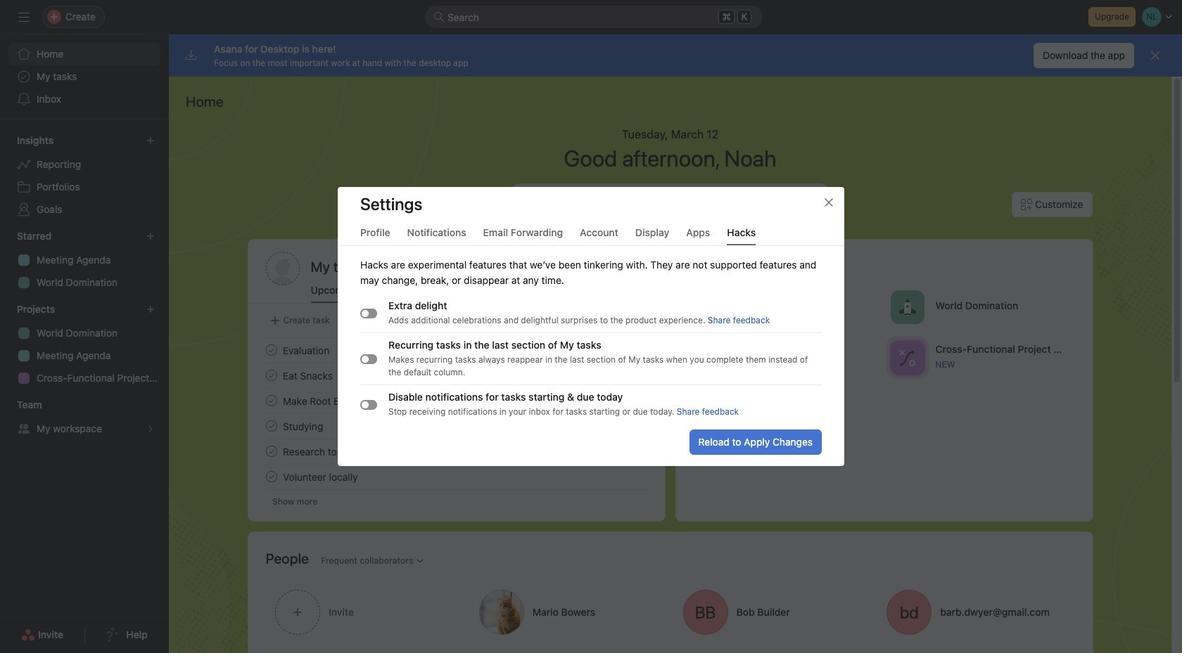 Task type: locate. For each thing, give the bounding box(es) containing it.
1 vertical spatial board image
[[708, 400, 725, 417]]

1 board image from the top
[[708, 350, 725, 366]]

0 vertical spatial mark complete image
[[263, 367, 280, 384]]

0 vertical spatial board image
[[708, 350, 725, 366]]

1 vertical spatial switch
[[360, 354, 377, 364]]

2 vertical spatial mark complete image
[[263, 469, 280, 486]]

prominent image
[[434, 11, 445, 23]]

1 vertical spatial mark complete image
[[263, 393, 280, 410]]

starred element
[[0, 224, 169, 297]]

1 vertical spatial mark complete checkbox
[[263, 443, 280, 460]]

2 mark complete checkbox from the top
[[263, 393, 280, 410]]

2 switch from the top
[[360, 354, 377, 364]]

1 vertical spatial mark complete image
[[263, 418, 280, 435]]

1 mark complete checkbox from the top
[[263, 367, 280, 384]]

mark complete image
[[263, 342, 280, 359], [263, 418, 280, 435], [263, 469, 280, 486]]

board image
[[708, 350, 725, 366], [708, 400, 725, 417]]

0 vertical spatial switch
[[360, 309, 377, 319]]

mark complete image for 4th mark complete checkbox from the bottom of the page
[[263, 367, 280, 384]]

mark complete image for fourth mark complete checkbox from the top of the page
[[263, 469, 280, 486]]

2 mark complete image from the top
[[263, 418, 280, 435]]

0 vertical spatial mark complete image
[[263, 342, 280, 359]]

2 vertical spatial switch
[[360, 400, 377, 410]]

0 vertical spatial mark complete checkbox
[[263, 342, 280, 359]]

1 mark complete image from the top
[[263, 367, 280, 384]]

2 board image from the top
[[708, 400, 725, 417]]

1 mark complete image from the top
[[263, 342, 280, 359]]

Mark complete checkbox
[[263, 367, 280, 384], [263, 393, 280, 410], [263, 418, 280, 435], [263, 469, 280, 486]]

3 mark complete image from the top
[[263, 443, 280, 460]]

2 vertical spatial mark complete image
[[263, 443, 280, 460]]

insights element
[[0, 128, 169, 224]]

3 mark complete image from the top
[[263, 469, 280, 486]]

global element
[[0, 34, 169, 119]]

1 mark complete checkbox from the top
[[263, 342, 280, 359]]

Mark complete checkbox
[[263, 342, 280, 359], [263, 443, 280, 460]]

mark complete image for first mark complete option from the bottom
[[263, 443, 280, 460]]

teams element
[[0, 393, 169, 443]]

mark complete image
[[263, 367, 280, 384], [263, 393, 280, 410], [263, 443, 280, 460]]

2 mark complete image from the top
[[263, 393, 280, 410]]

4 mark complete checkbox from the top
[[263, 469, 280, 486]]

mark complete image for 2nd mark complete checkbox
[[263, 393, 280, 410]]

switch
[[360, 309, 377, 319], [360, 354, 377, 364], [360, 400, 377, 410]]



Task type: describe. For each thing, give the bounding box(es) containing it.
add profile photo image
[[266, 252, 300, 286]]

line_and_symbols image
[[899, 350, 916, 366]]

rocket image
[[899, 299, 916, 316]]

2 mark complete checkbox from the top
[[263, 443, 280, 460]]

close image
[[824, 197, 835, 208]]

3 switch from the top
[[360, 400, 377, 410]]

mark complete image for 3rd mark complete checkbox from the top
[[263, 418, 280, 435]]

hide sidebar image
[[18, 11, 30, 23]]

1 switch from the top
[[360, 309, 377, 319]]

3 mark complete checkbox from the top
[[263, 418, 280, 435]]

projects element
[[0, 297, 169, 393]]

mark complete image for second mark complete option from the bottom
[[263, 342, 280, 359]]

dismiss image
[[1150, 50, 1161, 61]]



Task type: vqa. For each thing, say whether or not it's contained in the screenshot.
second Mark complete icon from the bottom of the page
yes



